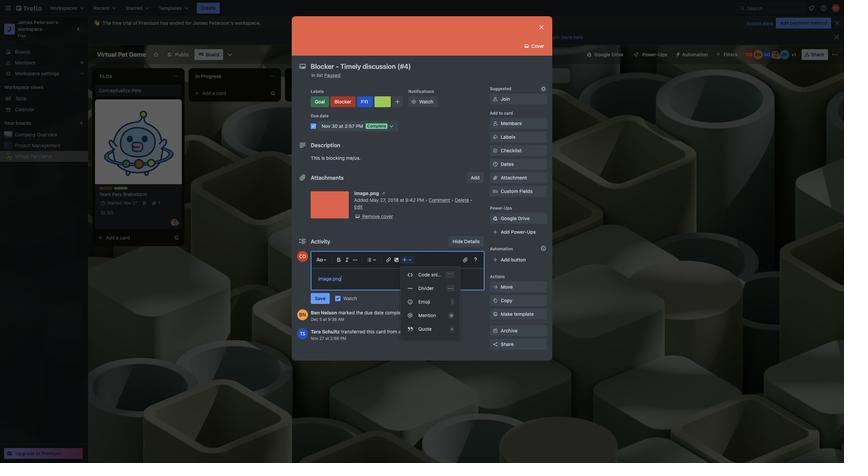 Task type: vqa. For each thing, say whether or not it's contained in the screenshot.
the 'management' inside the Jira Work Management link
no



Task type: locate. For each thing, give the bounding box(es) containing it.
team down "color: yellow, title: none" image
[[99, 191, 111, 197]]

members down add to card at top right
[[501, 120, 522, 126]]

1 horizontal spatial 1
[[431, 103, 433, 108]]

1 horizontal spatial a
[[213, 90, 215, 96]]

30 for nov 30 at 2:57 pm
[[332, 123, 338, 129]]

pets for conceptualize
[[132, 88, 141, 93]]

color: red, title: "blocker" element up nov 30 at 2:57 pm
[[331, 96, 356, 107]]

0 horizontal spatial ups
[[504, 206, 512, 211]]

pm inside tara schultz transferred this card from another board nov 27 at 2:58 pm
[[340, 336, 347, 341]]

goal up due date
[[315, 99, 325, 105]]

1 horizontal spatial pm
[[356, 123, 363, 129]]

sm image
[[523, 43, 530, 50], [540, 86, 547, 92], [411, 98, 417, 105], [492, 134, 499, 141], [492, 147, 499, 154], [492, 284, 499, 291], [492, 297, 499, 304], [492, 328, 499, 334]]

peterson's down create button at left top
[[209, 20, 234, 26]]

sm image right "power-ups" button in the right top of the page
[[673, 49, 682, 59]]

color: bold lime, title: none image
[[433, 89, 447, 92], [375, 96, 391, 107]]

nov 27 at 2:58 pm link
[[311, 336, 347, 341]]

divider image
[[406, 284, 414, 293]]

sm image inside watch button
[[411, 98, 417, 105]]

sm image up the add power-ups link
[[492, 215, 499, 222]]

2 horizontal spatial a
[[309, 90, 312, 96]]

conceptualize
[[99, 88, 130, 93]]

nov down due date
[[322, 123, 331, 129]]

0 vertical spatial workspace
[[235, 20, 260, 26]]

company
[[15, 132, 36, 137]]

peterson's
[[34, 19, 58, 25], [209, 20, 234, 26]]

automation left "filters" button
[[682, 52, 708, 57]]

sm image inside make template "link"
[[492, 311, 499, 318]]

drive
[[612, 52, 624, 57], [518, 216, 530, 221]]

added may 27, 2018 at 9:42 pm
[[354, 197, 424, 203]]

0 horizontal spatial workspace
[[18, 26, 42, 32]]

quote image
[[406, 325, 414, 333]]

trial
[[123, 20, 132, 26]]

sm image inside checklist link
[[492, 147, 499, 154]]

ups down custom
[[504, 206, 512, 211]]

---
[[448, 286, 453, 291]]

board left customize views icon
[[206, 52, 219, 57]]

add
[[780, 20, 789, 26], [202, 90, 211, 96], [299, 90, 308, 96], [490, 111, 498, 116], [471, 175, 480, 181], [501, 229, 510, 235], [106, 235, 115, 241], [501, 257, 510, 263]]

pm right 2:58
[[340, 336, 347, 341]]

james right for
[[193, 20, 208, 26]]

image.png link
[[318, 276, 341, 282]]

ups
[[659, 52, 667, 57], [504, 206, 512, 211], [527, 229, 536, 235]]

complete
[[385, 310, 406, 316]]

watch down notifications
[[419, 99, 434, 105]]

actions
[[490, 274, 505, 279]]

0 horizontal spatial color: bold lime, title: none image
[[375, 96, 391, 107]]

google
[[595, 52, 611, 57], [501, 216, 517, 221]]

menu inside editor toolbar toolbar
[[401, 268, 460, 336]]

add inside banner
[[780, 20, 789, 26]]

1 horizontal spatial date
[[374, 310, 384, 316]]

1 horizontal spatial fyi
[[418, 89, 424, 94]]

color: green, title: "goal" element up due date
[[311, 96, 329, 107]]

1 horizontal spatial drive
[[612, 52, 624, 57]]

james up free
[[18, 19, 33, 25]]

1 horizontal spatial color: blue, title: "fyi" element
[[418, 89, 432, 94]]

0 vertical spatial google drive
[[595, 52, 624, 57]]

divider
[[418, 285, 434, 291]]

sm image down actions
[[492, 284, 499, 291]]

0 horizontal spatial 1
[[158, 201, 160, 206]]

link image
[[385, 256, 393, 264]]

christina overa (christinaovera) image
[[745, 50, 754, 59]]

2 vertical spatial pm
[[340, 336, 347, 341]]

30 left 2:57
[[332, 123, 338, 129]]

1 horizontal spatial board
[[417, 329, 430, 335]]

members link up labels link
[[490, 118, 547, 129]]

add a card button
[[191, 88, 267, 99], [288, 88, 364, 99], [95, 232, 171, 243]]

image image
[[393, 256, 401, 264]]

copy link
[[490, 295, 547, 306]]

27 down the brainstorm
[[132, 201, 137, 206]]

management
[[32, 143, 60, 148]]

started: nov 27
[[107, 201, 137, 206]]

1 vertical spatial virtual pet game
[[15, 153, 52, 159]]

task
[[126, 187, 135, 192]]

ups up add button button
[[527, 229, 536, 235]]

0 vertical spatial ups
[[659, 52, 667, 57]]

nov 30 at 2:57 pm
[[322, 123, 363, 129]]

custom fields
[[501, 188, 533, 194]]

pets for team
[[112, 191, 122, 197]]

0
[[107, 210, 110, 215]]

virtual pet game down the project management
[[15, 153, 52, 159]]

blocker up nov 30 at 2:57 pm
[[335, 99, 352, 105]]

share down archive
[[501, 341, 514, 347]]

color: green, title: "goal" element
[[388, 89, 402, 94], [311, 96, 329, 107]]

upgrade to premium link
[[4, 448, 83, 459]]

lists image
[[365, 256, 373, 264]]

color: red, title: "blocker" element
[[403, 89, 418, 94], [331, 96, 356, 107]]

Mark due date as complete checkbox
[[311, 124, 316, 129]]

1 vertical spatial virtual
[[15, 153, 29, 159]]

italic ⌘i image
[[343, 256, 351, 264]]

1 horizontal spatial google
[[595, 52, 611, 57]]

add board image
[[79, 120, 84, 126]]

share button down 'archive' link
[[490, 339, 547, 350]]

a for the middle create from template… icon
[[309, 90, 312, 96]]

color: bold lime, title: none image up discussion on the right top of page
[[433, 89, 447, 92]]

sm image inside join link
[[492, 96, 499, 102]]

pets right the conceptualize
[[132, 88, 141, 93]]

sm image inside copy link
[[492, 297, 499, 304]]

drive up add power-ups
[[518, 216, 530, 221]]

team pets brainstorm
[[99, 191, 147, 197]]

nov inside tara schultz transferred this card from another board nov 27 at 2:58 pm
[[311, 336, 318, 341]]

this for this is blocking me/us.
[[311, 155, 320, 161]]

1 vertical spatial color: blue, title: "fyi" element
[[357, 96, 373, 107]]

create button
[[197, 3, 220, 14]]

1 vertical spatial color: bold lime, title: none image
[[375, 96, 391, 107]]

1 vertical spatial share
[[501, 341, 514, 347]]

ben nelson (bennelson96) image left dec
[[297, 310, 308, 320]]

1 horizontal spatial james peterson (jamespeterson93) image
[[771, 50, 781, 59]]

sm image left make
[[492, 311, 499, 318]]

this for this board is set to public. board admins can change its visibility setting at any time. learn more here
[[348, 34, 358, 40]]

show menu image
[[832, 51, 839, 58]]

2 horizontal spatial power-
[[643, 52, 659, 57]]

Search field
[[745, 3, 805, 13]]

sm image left archive
[[492, 328, 499, 334]]

workspace
[[4, 84, 29, 90]]

card for the middle create from template… icon
[[313, 90, 323, 96]]

tara schultz (taraschultz7) image
[[297, 329, 308, 339]]

to down join
[[499, 111, 503, 116]]

pets inside 'link'
[[112, 191, 122, 197]]

sm image up join link
[[540, 86, 547, 92]]

sm image for checklist
[[492, 147, 499, 154]]

nov down blocker fyi
[[396, 103, 404, 108]]

1 horizontal spatial pets
[[132, 88, 141, 93]]

sm image down add to card at top right
[[492, 120, 499, 127]]

0 vertical spatial image.png
[[354, 190, 379, 196]]

30 inside nov 30 option
[[405, 103, 410, 108]]

explore plans button
[[747, 19, 774, 27]]

0 horizontal spatial watch
[[343, 296, 357, 301]]

more formatting image
[[351, 256, 359, 264]]

members for members link to the top
[[15, 60, 35, 66]]

image.png down the bold ⌘b image
[[318, 276, 341, 282]]

None text field
[[307, 60, 532, 73]]

pm right 2:57
[[356, 123, 363, 129]]

1 vertical spatial power-ups
[[490, 206, 512, 211]]

is left blocking
[[321, 155, 325, 161]]

share button left show menu icon
[[802, 49, 828, 60]]

1 horizontal spatial game
[[129, 51, 146, 58]]

sm image down add to card at top right
[[492, 134, 499, 141]]

1 right jeremy miller (jeremymiller198) "image"
[[794, 52, 796, 57]]

1 horizontal spatial team
[[114, 187, 125, 192]]

pm right 9:42
[[417, 197, 424, 203]]

me/us.
[[346, 155, 361, 161]]

30 down timely
[[405, 103, 410, 108]]

1 vertical spatial 30
[[332, 123, 338, 129]]

1 horizontal spatial members
[[501, 120, 522, 126]]

board right quote image
[[417, 329, 430, 335]]

at left 2:57
[[339, 123, 343, 129]]

team left task at top left
[[114, 187, 125, 192]]

color: blue, title: "fyi" element up watch button
[[418, 89, 432, 94]]

0 vertical spatial automation
[[682, 52, 708, 57]]

0 horizontal spatial to
[[36, 451, 40, 456]]

1 vertical spatial game
[[39, 153, 52, 159]]

blocker up nov 30
[[403, 89, 418, 94]]

1 vertical spatial christina overa (christinaovera) image
[[297, 251, 308, 262]]

1 horizontal spatial ups
[[527, 229, 536, 235]]

blocker inside the color: red, title: "blocker" element
[[335, 99, 352, 105]]

1 horizontal spatial peterson's
[[209, 20, 234, 26]]

1 vertical spatial pm
[[417, 197, 424, 203]]

1 vertical spatial board
[[417, 329, 430, 335]]

christina overa (christinaovera) image left text styles icon
[[297, 251, 308, 262]]

1 horizontal spatial workspace
[[235, 20, 260, 26]]

virtual down project
[[15, 153, 29, 159]]

color: red, title: "blocker" element up nov 30
[[403, 89, 418, 94]]

sm image left checklist
[[492, 147, 499, 154]]

0 horizontal spatial members link
[[0, 57, 88, 68]]

sm image for members
[[492, 120, 499, 127]]

at right the 5
[[323, 317, 327, 322]]

this board is set to public. board admins can change its visibility setting at any time. learn more here
[[348, 34, 583, 40]]

0 horizontal spatial add a card
[[106, 235, 130, 241]]

share button
[[802, 49, 828, 60], [490, 339, 547, 350]]

board inside board link
[[206, 52, 219, 57]]

remove cover
[[362, 213, 393, 219]]

add button
[[467, 172, 484, 183]]

sm image
[[673, 49, 682, 59], [492, 96, 499, 102], [492, 120, 499, 127], [380, 190, 387, 197], [354, 213, 361, 220], [492, 215, 499, 222], [492, 311, 499, 318]]

pet down "trial"
[[118, 51, 128, 58]]

1 horizontal spatial color: green, title: "goal" element
[[388, 89, 402, 94]]

code snippet image
[[406, 271, 414, 279]]

add a card for the middle create from template… icon
[[299, 90, 323, 96]]

1 down blocker - timely discussion (#4) link on the top of page
[[431, 103, 433, 108]]

james peterson (jamespeterson93) image up create from template… image
[[171, 218, 179, 226]]

0 horizontal spatial team
[[99, 191, 111, 197]]

sm image down edit
[[354, 213, 361, 220]]

wave image
[[94, 20, 100, 26]]

menu containing code snippet
[[401, 268, 460, 336]]

1
[[794, 52, 796, 57], [431, 103, 433, 108], [158, 201, 160, 206]]

to right upgrade
[[36, 451, 40, 456]]

code
[[418, 272, 430, 278]]

1 horizontal spatial board
[[411, 34, 425, 40]]

1 vertical spatial 27
[[320, 336, 324, 341]]

move link
[[490, 282, 547, 293]]

comment
[[429, 197, 450, 203]]

1 horizontal spatial power-ups
[[643, 52, 667, 57]]

automation up add button on the bottom of page
[[490, 246, 513, 251]]

0 vertical spatial power-ups
[[643, 52, 667, 57]]

0 horizontal spatial pets
[[112, 191, 122, 197]]

attach and insert link image
[[462, 257, 469, 263]]

0 horizontal spatial add a card button
[[95, 232, 171, 243]]

0 horizontal spatial is
[[321, 155, 325, 161]]

premium right of
[[139, 20, 159, 26]]

schultz
[[322, 329, 340, 335]]

0 vertical spatial share
[[811, 52, 824, 57]]

board right public. at the top
[[411, 34, 425, 40]]

1 horizontal spatial christina overa (christinaovera) image
[[832, 4, 840, 12]]

sm image for archive
[[492, 328, 499, 334]]

0 horizontal spatial virtual pet game
[[15, 153, 52, 159]]

game left star or unstar board icon
[[129, 51, 146, 58]]

create from template… image
[[174, 235, 179, 241]]

1 horizontal spatial pet
[[118, 51, 128, 58]]

sm image for join
[[492, 96, 499, 102]]

0 horizontal spatial pet
[[30, 153, 38, 159]]

nov down team pets brainstorm
[[124, 201, 131, 206]]

calendar link
[[15, 106, 84, 113]]

image.png
[[354, 190, 379, 196], [318, 276, 341, 282]]

method
[[811, 20, 827, 26]]

watch
[[419, 99, 434, 105], [343, 296, 357, 301]]

watch button
[[409, 96, 438, 107]]

labels down list
[[311, 89, 324, 94]]

ups left automation button on the right top
[[659, 52, 667, 57]]

customize views image
[[227, 51, 234, 58]]

is
[[374, 34, 378, 40], [321, 155, 325, 161]]

team inside 'link'
[[99, 191, 111, 197]]

workspace views
[[4, 84, 43, 90]]

your boards
[[4, 120, 31, 126]]

0 horizontal spatial fyi
[[361, 99, 368, 105]]

virtual inside board name text field
[[97, 51, 117, 58]]

edit
[[354, 204, 363, 210]]

google inside google drive button
[[595, 52, 611, 57]]

sm image inside labels link
[[492, 134, 499, 141]]

color: green, title: "goal" element up nov 30 option in the top left of the page
[[388, 89, 402, 94]]

game
[[129, 51, 146, 58], [39, 153, 52, 159]]

pets up started:
[[112, 191, 122, 197]]

this left set
[[348, 34, 358, 40]]

snippet
[[431, 272, 448, 278]]

to for upgrade to premium
[[36, 451, 40, 456]]

nov down tara
[[311, 336, 318, 341]]

ben nelson (bennelson96) image left jeremy miller (jeremymiller198) "image"
[[754, 50, 763, 59]]

in
[[312, 72, 315, 78]]

1 vertical spatial workspace
[[18, 26, 42, 32]]

paused
[[324, 72, 340, 78]]

peterson's inside james peterson's workspace free
[[34, 19, 58, 25]]

primary element
[[0, 0, 844, 16]]

gary orlando (garyorlando) image
[[763, 50, 772, 59]]

board
[[411, 34, 425, 40], [206, 52, 219, 57]]

banner
[[88, 16, 844, 30]]

blocker for -
[[388, 94, 405, 99]]

0 horizontal spatial power-ups
[[490, 206, 512, 211]]

members link down boards
[[0, 57, 88, 68]]

peterson's up boards link
[[34, 19, 58, 25]]

1 horizontal spatial power-
[[511, 229, 527, 235]]

christina overa (christinaovera) image
[[832, 4, 840, 12], [297, 251, 308, 262]]

project
[[15, 143, 30, 148]]

edit link
[[354, 204, 363, 210]]

create from template… image
[[270, 91, 276, 96], [367, 91, 372, 96], [463, 171, 468, 177]]

watch up marked at the left bottom of page
[[343, 296, 357, 301]]

0 horizontal spatial color: blue, title: "fyi" element
[[357, 96, 373, 107]]

1 horizontal spatial labels
[[501, 134, 516, 140]]

sm image down blocker fyi
[[411, 98, 417, 105]]

0 horizontal spatial drive
[[518, 216, 530, 221]]

boards
[[16, 120, 31, 126]]

pet down the project management
[[30, 153, 38, 159]]

sm image for move
[[492, 284, 499, 291]]

james peterson (jamespeterson93) image left '+'
[[771, 50, 781, 59]]

0 vertical spatial 27
[[132, 201, 137, 206]]

blocker inside blocker - timely discussion (#4) link
[[388, 94, 405, 99]]

card for the leftmost create from template… icon
[[216, 90, 226, 96]]

due date
[[311, 113, 329, 118]]

sm image inside automation button
[[673, 49, 682, 59]]

timely
[[409, 94, 424, 99]]

public.
[[393, 34, 409, 40]]

delete edit
[[354, 197, 469, 210]]

sm image left join
[[492, 96, 499, 102]]

0 vertical spatial pm
[[356, 123, 363, 129]]

sm image down 'any'
[[523, 43, 530, 50]]

banner containing 👋
[[88, 16, 844, 30]]

dates
[[501, 161, 514, 167]]

setting
[[500, 34, 516, 40]]

.
[[260, 20, 261, 26]]

1 horizontal spatial add a card
[[202, 90, 226, 96]]

2 horizontal spatial add a card button
[[288, 88, 364, 99]]

color: blue, title: "fyi" element up complete
[[357, 96, 373, 107]]

goal up nov 30 option in the top left of the page
[[388, 89, 397, 94]]

👋
[[94, 20, 100, 26]]

members down boards
[[15, 60, 35, 66]]

2 horizontal spatial add a card
[[299, 90, 323, 96]]

set
[[379, 34, 386, 40]]

1 vertical spatial automation
[[490, 246, 513, 251]]

board
[[359, 34, 373, 40], [417, 329, 430, 335]]

color: bold lime, title: none image left nov 30
[[375, 96, 391, 107]]

card inside tara schultz transferred this card from another board nov 27 at 2:58 pm
[[376, 329, 386, 335]]

james peterson's workspace free
[[18, 19, 60, 38]]

fyi
[[418, 89, 424, 94], [361, 99, 368, 105]]

0 vertical spatial is
[[374, 34, 378, 40]]

virtual down "the"
[[97, 51, 117, 58]]

this down description
[[311, 155, 320, 161]]

add a card
[[202, 90, 226, 96], [299, 90, 323, 96], [106, 235, 130, 241]]

0 vertical spatial power-
[[643, 52, 659, 57]]

labels link
[[490, 132, 547, 143]]

a for the leftmost create from template… icon
[[213, 90, 215, 96]]

button
[[511, 257, 526, 263]]

here
[[574, 34, 583, 40]]

members link
[[0, 57, 88, 68], [490, 118, 547, 129]]

power- inside the add power-ups link
[[511, 229, 527, 235]]

1 vertical spatial google drive
[[501, 216, 530, 221]]

0 vertical spatial google
[[595, 52, 611, 57]]

james peterson (jamespeterson93) image
[[771, 50, 781, 59], [171, 218, 179, 226]]

image.png up added
[[354, 190, 379, 196]]

ben nelson (bennelson96) image
[[754, 50, 763, 59], [297, 310, 308, 320]]

sm image inside move link
[[492, 284, 499, 291]]

game down management
[[39, 153, 52, 159]]

1 horizontal spatial virtual
[[97, 51, 117, 58]]

complete
[[367, 124, 386, 129]]

to right set
[[388, 34, 392, 40]]

0 horizontal spatial a
[[116, 235, 119, 241]]

1 horizontal spatial automation
[[682, 52, 708, 57]]

board left set
[[359, 34, 373, 40]]

1 vertical spatial share button
[[490, 339, 547, 350]]

blocker up nov 30 option in the top left of the page
[[388, 94, 405, 99]]

sm image inside 'archive' link
[[492, 328, 499, 334]]

0 vertical spatial virtual pet game
[[97, 51, 146, 58]]

0 horizontal spatial members
[[15, 60, 35, 66]]

is left set
[[374, 34, 378, 40]]

card
[[216, 90, 226, 96], [313, 90, 323, 96], [504, 111, 513, 116], [120, 235, 130, 241], [376, 329, 386, 335]]

add a card for create from template… image
[[106, 235, 130, 241]]

christina overa (christinaovera) image right open information menu icon
[[832, 4, 840, 12]]

0 notifications image
[[808, 4, 816, 12]]

conceptualize pets link
[[99, 87, 178, 94]]

members for right members link
[[501, 120, 522, 126]]

1 vertical spatial members link
[[490, 118, 547, 129]]

color: blue, title: "fyi" element
[[418, 89, 432, 94], [357, 96, 373, 107]]

menu
[[401, 268, 460, 336]]

Main content area, start typing to enter text. text field
[[318, 275, 477, 283]]

0 horizontal spatial 30
[[332, 123, 338, 129]]

2
[[111, 210, 114, 215]]

1 down team pets brainstorm 'link'
[[158, 201, 160, 206]]

1 vertical spatial 1
[[431, 103, 433, 108]]

share left show menu icon
[[811, 52, 824, 57]]

0 horizontal spatial 27
[[132, 201, 137, 206]]

ben nelson marked the due date complete dec 5 at 9:38 am
[[311, 310, 406, 322]]

nelson
[[321, 310, 337, 316]]

am
[[338, 317, 345, 322]]

premium right upgrade
[[42, 451, 61, 456]]

team task
[[114, 187, 135, 192]]

at left 2:58
[[326, 336, 329, 341]]

```
[[447, 273, 453, 277]]

1 vertical spatial google
[[501, 216, 517, 221]]

0 vertical spatial james peterson (jamespeterson93) image
[[771, 50, 781, 59]]

nov inside option
[[396, 103, 404, 108]]

27 down tara
[[320, 336, 324, 341]]

power-ups inside button
[[643, 52, 667, 57]]

labels up checklist
[[501, 134, 516, 140]]

at left 'any'
[[518, 34, 522, 40]]

cover link
[[521, 41, 548, 52]]



Task type: describe. For each thing, give the bounding box(es) containing it.
1 horizontal spatial members link
[[490, 118, 547, 129]]

more
[[561, 34, 572, 40]]

change
[[454, 34, 471, 40]]

at inside ben nelson marked the due date complete dec 5 at 9:38 am
[[323, 317, 327, 322]]

0 vertical spatial color: blue, title: "fyi" element
[[418, 89, 432, 94]]

sm image for copy
[[492, 297, 499, 304]]

workspace inside banner
[[235, 20, 260, 26]]

add inside button
[[471, 175, 480, 181]]

0 vertical spatial date
[[320, 113, 329, 118]]

add button button
[[490, 255, 547, 265]]

emoji image
[[406, 298, 414, 306]]

team for team task
[[114, 187, 125, 192]]

google drive inside button
[[595, 52, 624, 57]]

power-ups button
[[629, 49, 672, 60]]

Board name text field
[[94, 49, 149, 60]]

its
[[472, 34, 478, 40]]

(#4)
[[450, 94, 459, 99]]

0 vertical spatial color: red, title: "blocker" element
[[403, 89, 418, 94]]

for
[[185, 20, 192, 26]]

add power-ups
[[501, 229, 536, 235]]

code snippet ```
[[418, 272, 453, 278]]

search image
[[740, 5, 745, 11]]

+
[[792, 52, 794, 57]]

filters button
[[714, 49, 740, 60]]

0 / 2
[[107, 210, 114, 215]]

27 inside tara schultz transferred this card from another board nov 27 at 2:58 pm
[[320, 336, 324, 341]]

sm image for google drive
[[492, 215, 499, 222]]

1 for blocker - timely discussion (#4)
[[431, 103, 433, 108]]

peterson's inside banner
[[209, 20, 234, 26]]

0 vertical spatial members link
[[0, 57, 88, 68]]

0 horizontal spatial premium
[[42, 451, 61, 456]]

1 vertical spatial ups
[[504, 206, 512, 211]]

details
[[464, 239, 480, 244]]

0 horizontal spatial create from template… image
[[270, 91, 276, 96]]

sm image inside cover link
[[523, 43, 530, 50]]

hide details link
[[449, 236, 484, 247]]

1 horizontal spatial create from template… image
[[367, 91, 372, 96]]

pet inside board name text field
[[118, 51, 128, 58]]

sm image for labels
[[492, 134, 499, 141]]

the
[[356, 310, 363, 316]]

description
[[311, 142, 340, 148]]

bold ⌘b image
[[335, 256, 343, 264]]

sm image for remove cover
[[354, 213, 361, 220]]

ups inside button
[[659, 52, 667, 57]]

at inside tara schultz transferred this card from another board nov 27 at 2:58 pm
[[326, 336, 329, 341]]

explore
[[747, 21, 762, 26]]

power- inside "power-ups" button
[[643, 52, 659, 57]]

blocking
[[326, 155, 345, 161]]

tara schultz transferred this card from another board nov 27 at 2:58 pm
[[311, 329, 430, 341]]

image.png inside text field
[[318, 276, 341, 282]]

team for team pets brainstorm
[[99, 191, 111, 197]]

date inside ben nelson marked the due date complete dec 5 at 9:38 am
[[374, 310, 384, 316]]

of
[[133, 20, 138, 26]]

0 horizontal spatial power-
[[490, 206, 504, 211]]

james inside banner
[[193, 20, 208, 26]]

filters
[[724, 52, 738, 57]]

this
[[367, 329, 375, 335]]

dates button
[[490, 159, 547, 170]]

1 vertical spatial james peterson (jamespeterson93) image
[[171, 218, 179, 226]]

watch inside button
[[419, 99, 434, 105]]

0 horizontal spatial share
[[501, 341, 514, 347]]

at left 9:42
[[400, 197, 404, 203]]

1 vertical spatial color: red, title: "blocker" element
[[331, 96, 356, 107]]

james inside james peterson's workspace free
[[18, 19, 33, 25]]

mark due date as complete image
[[311, 124, 316, 129]]

transferred
[[341, 329, 366, 335]]

1 horizontal spatial image.png
[[354, 190, 379, 196]]

dec 5 at 9:38 am link
[[311, 317, 345, 322]]

0 vertical spatial christina overa (christinaovera) image
[[832, 4, 840, 12]]

google drive button
[[583, 49, 628, 60]]

sm image for suggested
[[540, 86, 547, 92]]

company overview link
[[15, 131, 84, 138]]

0 vertical spatial premium
[[139, 20, 159, 26]]

0 vertical spatial board
[[411, 34, 425, 40]]

table link
[[15, 95, 84, 102]]

your boards with 3 items element
[[4, 119, 69, 127]]

create
[[201, 5, 216, 11]]

make
[[501, 311, 513, 317]]

0 horizontal spatial christina overa (christinaovera) image
[[297, 251, 308, 262]]

1 horizontal spatial ben nelson (bennelson96) image
[[754, 50, 763, 59]]

time.
[[533, 34, 545, 40]]

2:58
[[330, 336, 339, 341]]

Nov 30 checkbox
[[388, 101, 412, 110]]

board link
[[195, 49, 223, 60]]

this is blocking me/us.
[[311, 155, 361, 161]]

2:57
[[345, 123, 355, 129]]

1 vertical spatial color: green, title: "goal" element
[[311, 96, 329, 107]]

2 horizontal spatial pm
[[417, 197, 424, 203]]

remove
[[362, 213, 380, 219]]

brainstorm
[[123, 191, 147, 197]]

hide
[[453, 239, 463, 244]]

checklist link
[[490, 145, 547, 156]]

drive inside google drive button
[[612, 52, 624, 57]]

2 horizontal spatial create from template… image
[[463, 171, 468, 177]]

editor toolbar toolbar
[[314, 255, 481, 337]]

attachments
[[311, 175, 344, 181]]

30 for nov 30
[[405, 103, 410, 108]]

payment
[[790, 20, 809, 26]]

2 vertical spatial ups
[[527, 229, 536, 235]]

open information menu image
[[821, 5, 827, 12]]

blocker for fyi
[[403, 89, 418, 94]]

any
[[523, 34, 532, 40]]

tara
[[311, 329, 321, 335]]

sm image for automation
[[673, 49, 682, 59]]

9:42
[[406, 197, 416, 203]]

2018
[[388, 197, 399, 203]]

1 horizontal spatial share
[[811, 52, 824, 57]]

move
[[501, 284, 513, 290]]

1 horizontal spatial to
[[388, 34, 392, 40]]

delete link
[[455, 197, 469, 203]]

admins
[[426, 34, 443, 40]]

boards
[[15, 49, 30, 55]]

plans
[[763, 21, 774, 26]]

2 horizontal spatial 1
[[794, 52, 796, 57]]

star or unstar board image
[[154, 52, 159, 57]]

0 horizontal spatial game
[[39, 153, 52, 159]]

game inside board name text field
[[129, 51, 146, 58]]

1 vertical spatial watch
[[343, 296, 357, 301]]

automation button
[[673, 49, 712, 60]]

archive link
[[490, 325, 547, 336]]

free
[[112, 20, 122, 26]]

card for create from template… image
[[120, 235, 130, 241]]

color: bold lime, title: "team task" element
[[114, 187, 135, 192]]

may
[[370, 197, 379, 203]]

0 horizontal spatial share button
[[490, 339, 547, 350]]

join
[[501, 96, 510, 102]]

👋 the free trial of premium has ended for james peterson's workspace .
[[94, 20, 261, 26]]

color: yellow, title: none image
[[99, 187, 113, 190]]

learn
[[548, 34, 560, 40]]

0 vertical spatial color: bold lime, title: none image
[[433, 89, 447, 92]]

/
[[110, 210, 111, 215]]

0 horizontal spatial board
[[359, 34, 373, 40]]

1 horizontal spatial share button
[[802, 49, 828, 60]]

custom fields button
[[490, 188, 547, 195]]

sm image for make template
[[492, 311, 499, 318]]

text styles image
[[316, 256, 324, 264]]

add a card button for create from template… image
[[95, 232, 171, 243]]

ben
[[311, 310, 320, 316]]

sm image for watch
[[411, 98, 417, 105]]

add a card button for the middle create from template… icon
[[288, 88, 364, 99]]

1 vertical spatial ben nelson (bennelson96) image
[[297, 310, 308, 320]]

workspace inside james peterson's workspace free
[[18, 26, 42, 32]]

0 horizontal spatial labels
[[311, 89, 324, 94]]

1 vertical spatial fyi
[[361, 99, 368, 105]]

due
[[365, 310, 373, 316]]

0 vertical spatial fyi
[[418, 89, 424, 94]]

add power-ups link
[[490, 227, 547, 238]]

27,
[[380, 197, 387, 203]]

to for add to card
[[499, 111, 503, 116]]

0 horizontal spatial google drive
[[501, 216, 530, 221]]

1 vertical spatial pet
[[30, 153, 38, 159]]

jeremy miller (jeremymiller198) image
[[780, 50, 790, 59]]

your
[[4, 120, 14, 126]]

remove cover link
[[354, 213, 393, 220]]

mention image
[[406, 312, 414, 320]]

mention
[[418, 313, 436, 318]]

add a card button for the leftmost create from template… icon
[[191, 88, 267, 99]]

public button
[[163, 49, 193, 60]]

upgrade
[[16, 451, 35, 456]]

public
[[175, 52, 189, 57]]

j
[[8, 25, 11, 33]]

@
[[450, 313, 453, 318]]

0 vertical spatial color: green, title: "goal" element
[[388, 89, 402, 94]]

save button
[[311, 293, 330, 304]]

automation inside button
[[682, 52, 708, 57]]

1 horizontal spatial is
[[374, 34, 378, 40]]

boards link
[[0, 46, 88, 57]]

sm image up 27,
[[380, 190, 387, 197]]

0 vertical spatial goal
[[388, 89, 397, 94]]

team pets brainstorm link
[[99, 191, 178, 198]]

a for create from template… image
[[116, 235, 119, 241]]

blocker fyi
[[403, 89, 424, 94]]

open help dialog image
[[472, 256, 480, 264]]

nov 30
[[396, 103, 410, 108]]

add a card for the leftmost create from template… icon
[[202, 90, 226, 96]]

0 horizontal spatial automation
[[490, 246, 513, 251]]

project management
[[15, 143, 60, 148]]

ended
[[170, 20, 184, 26]]

:
[[452, 300, 453, 304]]

9:38
[[328, 317, 337, 322]]

board inside tara schultz transferred this card from another board nov 27 at 2:58 pm
[[417, 329, 430, 335]]

virtual pet game inside board name text field
[[97, 51, 146, 58]]

views
[[31, 84, 43, 90]]

1 for team pets brainstorm
[[158, 201, 160, 206]]

0 horizontal spatial goal
[[315, 99, 325, 105]]



